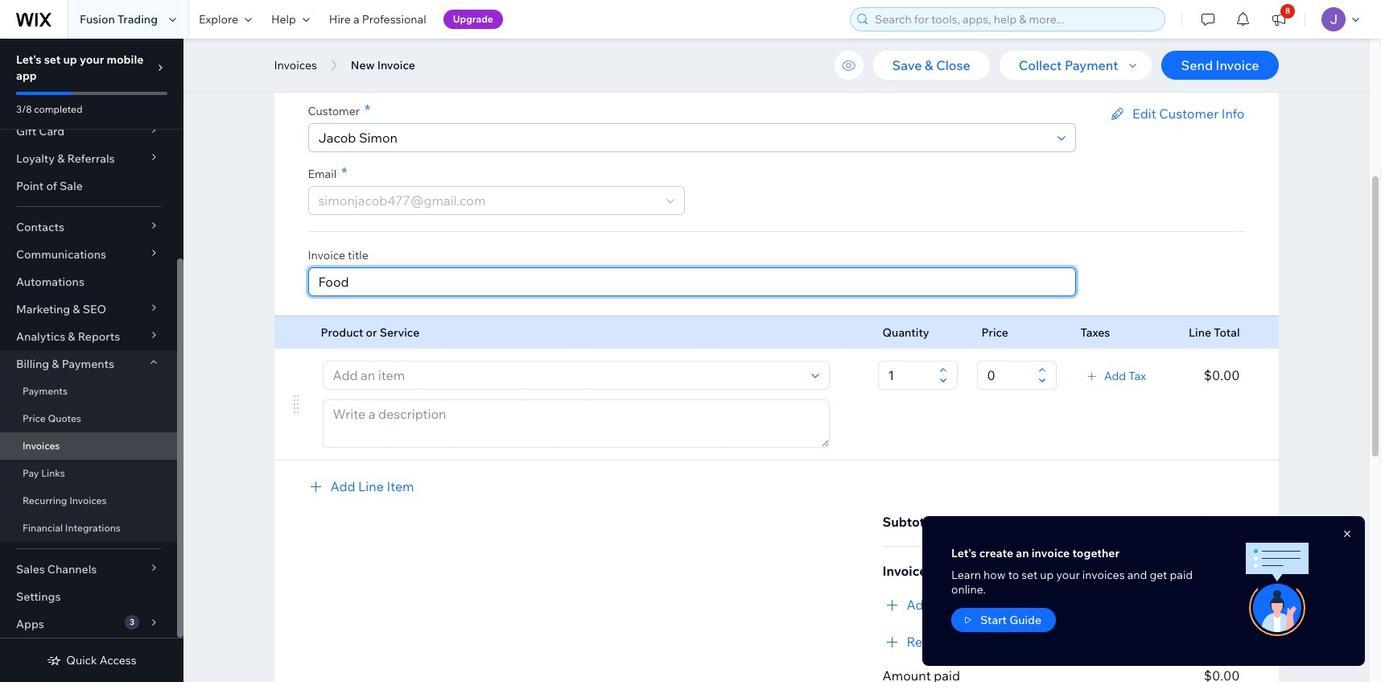 Task type: vqa. For each thing, say whether or not it's contained in the screenshot.
Type your business name (e.g., Amy's Shoes) field
no



Task type: describe. For each thing, give the bounding box(es) containing it.
your inside let's set up your mobile app
[[80, 52, 104, 67]]

fusion trading
[[80, 12, 158, 27]]

gift card
[[16, 124, 65, 138]]

3/8 completed
[[16, 103, 82, 115]]

start guide
[[981, 612, 1042, 627]]

your inside "let's create an invoice together learn how to set up your invoices and get paid online."
[[1057, 567, 1080, 582]]

invoices
[[1083, 567, 1125, 582]]

invoices for invoices button
[[274, 58, 317, 72]]

japan,
[[308, 27, 344, 42]]

contacts
[[16, 220, 64, 234]]

integrations
[[65, 522, 121, 534]]

an
[[1016, 546, 1030, 560]]

or
[[366, 325, 377, 340]]

help
[[271, 12, 296, 27]]

marketing & seo button
[[0, 296, 177, 323]]

completed
[[34, 103, 82, 115]]

new invoice button
[[343, 53, 423, 77]]

start
[[981, 612, 1007, 627]]

marketing & seo
[[16, 302, 106, 316]]

sales channels button
[[0, 556, 177, 583]]

& for save
[[925, 57, 934, 73]]

together
[[1073, 546, 1120, 560]]

new
[[351, 58, 375, 72]]

add tax
[[1105, 369, 1147, 383]]

drive
[[423, 42, 451, 56]]

recurring invoices
[[23, 494, 107, 506]]

card
[[39, 124, 65, 138]]

financial
[[23, 522, 63, 534]]

quantity
[[883, 325, 930, 340]]

line inside button
[[358, 478, 384, 494]]

financial integrations
[[23, 522, 121, 534]]

invoices for the invoices link at the left bottom of the page
[[23, 440, 60, 452]]

invoice
[[1032, 546, 1070, 560]]

pay links link
[[0, 460, 177, 487]]

of
[[46, 179, 57, 193]]

set inside "let's create an invoice together learn how to set up your invoices and get paid online."
[[1022, 567, 1038, 582]]

$0.00 for subtotal
[[1204, 514, 1240, 530]]

trading
[[118, 12, 158, 27]]

invoice inside "button"
[[377, 58, 415, 72]]

Write a description text field
[[323, 400, 829, 447]]

email *
[[308, 163, 347, 182]]

Add an item field
[[328, 362, 806, 389]]

payment
[[1065, 57, 1119, 73]]

add discount button
[[883, 595, 998, 614]]

hire
[[329, 12, 351, 27]]

collect payment button
[[1000, 51, 1153, 80]]

gift
[[16, 124, 36, 138]]

add line item
[[331, 478, 414, 494]]

info
[[1222, 105, 1245, 122]]

contacts button
[[0, 213, 177, 241]]

price for price
[[982, 325, 1009, 340]]

1 horizontal spatial invoices
[[69, 494, 107, 506]]

referrals
[[67, 151, 115, 166]]

let's set up your mobile app
[[16, 52, 144, 83]]

customer inside edit customer info button
[[1160, 105, 1219, 122]]

invoices button
[[266, 53, 325, 77]]

paid
[[1170, 567, 1193, 582]]

request deposit
[[907, 634, 1007, 650]]

email
[[308, 167, 337, 181]]

quick access button
[[47, 653, 137, 668]]

app
[[16, 68, 37, 83]]

customer *
[[308, 101, 371, 119]]

line total
[[1189, 325, 1240, 340]]

recurring
[[23, 494, 67, 506]]

point of sale
[[16, 179, 83, 193]]

online.
[[952, 582, 986, 596]]

* for customer *
[[365, 101, 371, 119]]

price quotes link
[[0, 405, 177, 432]]

collect payment
[[1019, 57, 1119, 73]]

invoice left total in the bottom of the page
[[883, 563, 927, 579]]

billing & payments
[[16, 357, 114, 371]]

financial integrations link
[[0, 515, 177, 542]]

deposit
[[960, 634, 1007, 650]]

pay
[[23, 467, 39, 479]]

settings link
[[0, 583, 177, 610]]

invoice title
[[308, 248, 369, 263]]

let's for let's create an invoice together learn how to set up your invoices and get paid online.
[[952, 546, 977, 560]]

channels
[[47, 562, 97, 577]]

product
[[321, 325, 364, 340]]

0 vertical spatial line
[[1189, 325, 1212, 340]]



Task type: locate. For each thing, give the bounding box(es) containing it.
let's inside let's set up your mobile app
[[16, 52, 42, 67]]

edit customer info
[[1133, 105, 1245, 122]]

0 horizontal spatial add
[[331, 478, 356, 494]]

edit customer info button
[[1109, 104, 1245, 123]]

your left mobile
[[80, 52, 104, 67]]

2 vertical spatial add
[[907, 597, 932, 613]]

total
[[930, 563, 959, 579]]

& inside loyalty & referrals 'dropdown button'
[[57, 151, 65, 166]]

invoices down pay links link
[[69, 494, 107, 506]]

0 horizontal spatial line
[[358, 478, 384, 494]]

create
[[980, 546, 1014, 560]]

sales
[[16, 562, 45, 577]]

0 vertical spatial set
[[44, 52, 61, 67]]

invoices link
[[0, 432, 177, 460]]

& for billing
[[52, 357, 59, 371]]

loyalty
[[16, 151, 55, 166]]

let's up learn
[[952, 546, 977, 560]]

0 vertical spatial price
[[982, 325, 1009, 340]]

Search for tools, apps, help & more... field
[[870, 8, 1160, 31]]

edit
[[1133, 105, 1157, 122]]

collect
[[1019, 57, 1062, 73]]

marketing
[[16, 302, 70, 316]]

access
[[100, 653, 137, 668]]

add left tax
[[1105, 369, 1127, 383]]

0 horizontal spatial your
[[80, 52, 104, 67]]

0 horizontal spatial price
[[23, 412, 46, 424]]

settings
[[16, 589, 61, 604]]

point of sale link
[[0, 172, 177, 200]]

1 horizontal spatial price
[[982, 325, 1009, 340]]

Invoice title field
[[314, 268, 1071, 296]]

Choose a contact field
[[314, 124, 1053, 151]]

up up completed
[[63, 52, 77, 67]]

automations link
[[0, 268, 177, 296]]

1 vertical spatial your
[[1057, 567, 1080, 582]]

$0.00 for invoice total
[[1204, 563, 1240, 579]]

alrogersvillehickory
[[308, 42, 421, 56]]

$0.00
[[1204, 367, 1240, 383], [1204, 514, 1240, 530], [1204, 563, 1240, 579]]

0 horizontal spatial up
[[63, 52, 77, 67]]

customer left info
[[1160, 105, 1219, 122]]

* down the new
[[365, 101, 371, 119]]

add for add line item
[[331, 478, 356, 494]]

0 vertical spatial add
[[1105, 369, 1127, 383]]

1 vertical spatial payments
[[23, 385, 68, 397]]

1 vertical spatial *
[[342, 163, 347, 182]]

1 horizontal spatial *
[[365, 101, 371, 119]]

0 horizontal spatial let's
[[16, 52, 42, 67]]

set right to
[[1022, 567, 1038, 582]]

sales channels
[[16, 562, 97, 577]]

let's
[[16, 52, 42, 67], [952, 546, 977, 560]]

invoice inside button
[[1216, 57, 1260, 73]]

& right billing
[[52, 357, 59, 371]]

communications button
[[0, 241, 177, 268]]

customer inside customer *
[[308, 104, 360, 118]]

& inside analytics & reports dropdown button
[[68, 329, 75, 344]]

line left item
[[358, 478, 384, 494]]

add for add discount
[[907, 597, 932, 613]]

up down invoice
[[1041, 567, 1054, 582]]

2 vertical spatial invoices
[[69, 494, 107, 506]]

guide
[[1010, 612, 1042, 627]]

2 horizontal spatial invoices
[[274, 58, 317, 72]]

your down invoice
[[1057, 567, 1080, 582]]

japan, 〒35652-7808 alrogersvillehickory drive 109 business@email.com
[[308, 27, 473, 71]]

1 horizontal spatial set
[[1022, 567, 1038, 582]]

invoice right send
[[1216, 57, 1260, 73]]

invoice down 7808 on the top of page
[[377, 58, 415, 72]]

hire a professional
[[329, 12, 426, 27]]

Email field
[[314, 187, 661, 214]]

sale
[[60, 179, 83, 193]]

& right save
[[925, 57, 934, 73]]

1 horizontal spatial up
[[1041, 567, 1054, 582]]

1 $0.00 from the top
[[1204, 367, 1240, 383]]

2 horizontal spatial add
[[1105, 369, 1127, 383]]

and
[[1128, 567, 1148, 582]]

price quotes
[[23, 412, 81, 424]]

1 horizontal spatial add
[[907, 597, 932, 613]]

communications
[[16, 247, 106, 262]]

line
[[1189, 325, 1212, 340], [358, 478, 384, 494]]

invoice total
[[883, 563, 959, 579]]

up inside let's set up your mobile app
[[63, 52, 77, 67]]

subtotal
[[883, 514, 936, 530]]

billing
[[16, 357, 49, 371]]

add down invoice total
[[907, 597, 932, 613]]

let's inside "let's create an invoice together learn how to set up your invoices and get paid online."
[[952, 546, 977, 560]]

quick
[[66, 653, 97, 668]]

1 horizontal spatial your
[[1057, 567, 1080, 582]]

0 vertical spatial your
[[80, 52, 104, 67]]

& left reports
[[68, 329, 75, 344]]

payments down analytics & reports dropdown button
[[62, 357, 114, 371]]

professional
[[362, 12, 426, 27]]

None text field
[[884, 362, 934, 389]]

1 vertical spatial line
[[358, 478, 384, 494]]

save & close button
[[873, 51, 990, 80]]

customer down the new
[[308, 104, 360, 118]]

invoices inside button
[[274, 58, 317, 72]]

total
[[1214, 325, 1240, 340]]

explore
[[199, 12, 238, 27]]

* for email *
[[342, 163, 347, 182]]

upgrade button
[[443, 10, 503, 29]]

add line item button
[[306, 477, 414, 496]]

0 horizontal spatial set
[[44, 52, 61, 67]]

hire a professional link
[[320, 0, 436, 39]]

1 vertical spatial add
[[331, 478, 356, 494]]

3 $0.00 from the top
[[1204, 563, 1240, 579]]

get
[[1150, 567, 1168, 582]]

request deposit button
[[883, 632, 1010, 651]]

analytics & reports
[[16, 329, 120, 344]]

line left total
[[1189, 325, 1212, 340]]

let's for let's set up your mobile app
[[16, 52, 42, 67]]

send invoice
[[1182, 57, 1260, 73]]

2 vertical spatial $0.00
[[1204, 563, 1240, 579]]

discount
[[935, 597, 989, 613]]

7808
[[393, 27, 421, 42]]

1 vertical spatial up
[[1041, 567, 1054, 582]]

1 vertical spatial let's
[[952, 546, 977, 560]]

save
[[893, 57, 922, 73]]

1 horizontal spatial line
[[1189, 325, 1212, 340]]

None text field
[[983, 362, 1033, 389]]

help button
[[262, 0, 320, 39]]

item
[[387, 478, 414, 494]]

save & close
[[893, 57, 971, 73]]

* right the email
[[342, 163, 347, 182]]

payments up price quotes
[[23, 385, 68, 397]]

a
[[354, 12, 360, 27]]

set up the 3/8 completed
[[44, 52, 61, 67]]

sidebar element
[[0, 0, 184, 682]]

3/8
[[16, 103, 32, 115]]

price
[[982, 325, 1009, 340], [23, 412, 46, 424]]

& inside billing & payments dropdown button
[[52, 357, 59, 371]]

set inside let's set up your mobile app
[[44, 52, 61, 67]]

*
[[365, 101, 371, 119], [342, 163, 347, 182]]

price inside price quotes link
[[23, 412, 46, 424]]

1 horizontal spatial customer
[[1160, 105, 1219, 122]]

product or service
[[321, 325, 420, 340]]

invoice left title
[[308, 248, 345, 263]]

〒35652-
[[346, 27, 393, 42]]

payments inside dropdown button
[[62, 357, 114, 371]]

0 horizontal spatial invoices
[[23, 440, 60, 452]]

& right loyalty
[[57, 151, 65, 166]]

invoices down japan,
[[274, 58, 317, 72]]

taxes
[[1081, 325, 1111, 340]]

0 horizontal spatial customer
[[308, 104, 360, 118]]

up inside "let's create an invoice together learn how to set up your invoices and get paid online."
[[1041, 567, 1054, 582]]

learn
[[952, 567, 981, 582]]

0 vertical spatial let's
[[16, 52, 42, 67]]

2 $0.00 from the top
[[1204, 514, 1240, 530]]

0 vertical spatial invoices
[[274, 58, 317, 72]]

up
[[63, 52, 77, 67], [1041, 567, 1054, 582]]

& inside save & close button
[[925, 57, 934, 73]]

& for analytics
[[68, 329, 75, 344]]

1 vertical spatial $0.00
[[1204, 514, 1240, 530]]

quick access
[[66, 653, 137, 668]]

8 button
[[1262, 0, 1297, 39]]

service
[[380, 325, 420, 340]]

& left seo at left top
[[73, 302, 80, 316]]

& for loyalty
[[57, 151, 65, 166]]

apps
[[16, 617, 44, 631]]

1 vertical spatial price
[[23, 412, 46, 424]]

add discount
[[907, 597, 989, 613]]

business@email.com
[[308, 56, 420, 71]]

price for price quotes
[[23, 412, 46, 424]]

invoice
[[1216, 57, 1260, 73], [377, 58, 415, 72], [308, 248, 345, 263], [883, 563, 927, 579]]

0 horizontal spatial *
[[342, 163, 347, 182]]

8
[[1286, 6, 1291, 16]]

loyalty & referrals
[[16, 151, 115, 166]]

fusion
[[80, 12, 115, 27]]

quotes
[[48, 412, 81, 424]]

1 vertical spatial set
[[1022, 567, 1038, 582]]

0 vertical spatial payments
[[62, 357, 114, 371]]

0 vertical spatial $0.00
[[1204, 367, 1240, 383]]

mobile
[[107, 52, 144, 67]]

add for add tax
[[1105, 369, 1127, 383]]

gift card button
[[0, 118, 177, 145]]

1 horizontal spatial let's
[[952, 546, 977, 560]]

& inside the marketing & seo popup button
[[73, 302, 80, 316]]

reports
[[78, 329, 120, 344]]

to
[[1009, 567, 1019, 582]]

invoices up pay links
[[23, 440, 60, 452]]

0 vertical spatial *
[[365, 101, 371, 119]]

& for marketing
[[73, 302, 80, 316]]

your
[[80, 52, 104, 67], [1057, 567, 1080, 582]]

add left item
[[331, 478, 356, 494]]

loyalty & referrals button
[[0, 145, 177, 172]]

let's up app
[[16, 52, 42, 67]]

1 vertical spatial invoices
[[23, 440, 60, 452]]

title
[[348, 248, 369, 263]]

start guide button
[[952, 608, 1056, 632]]

0 vertical spatial up
[[63, 52, 77, 67]]



